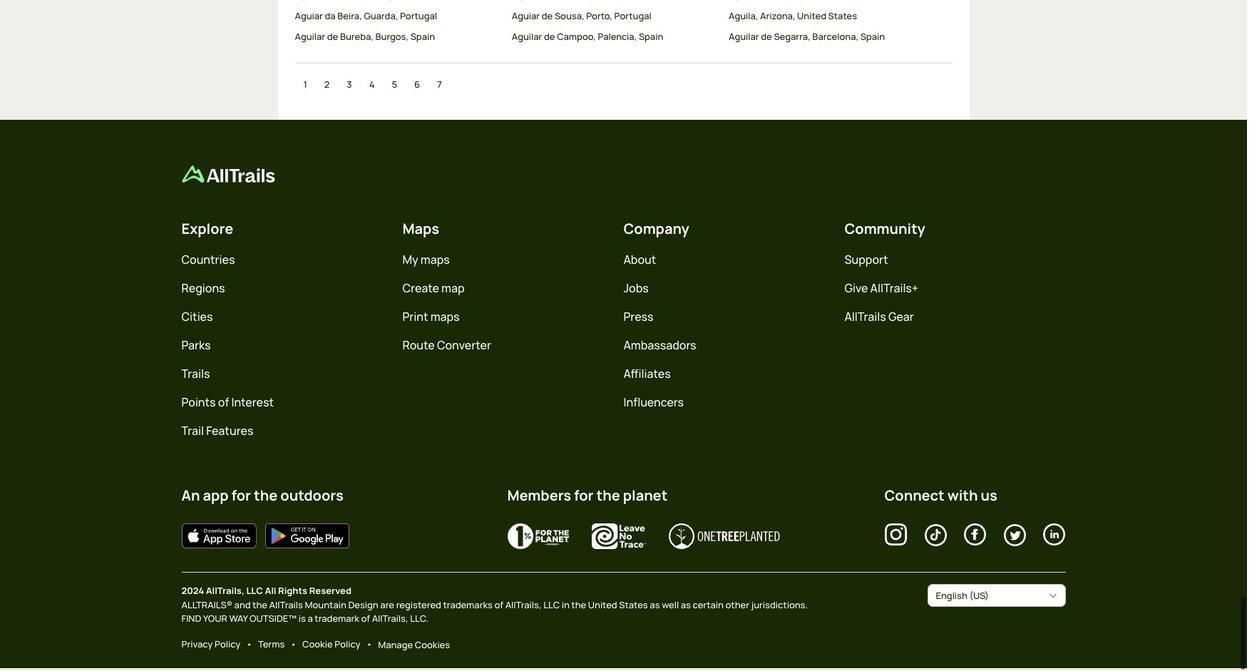 Task type: describe. For each thing, give the bounding box(es) containing it.
the left 'outdoors'
[[254, 489, 278, 508]]

and
[[234, 601, 251, 614]]

the right "in"
[[571, 601, 586, 614]]

1 horizontal spatial of
[[361, 615, 370, 628]]

parks
[[181, 340, 211, 356]]

cookie
[[302, 640, 333, 653]]

reserved
[[309, 587, 352, 600]]

united inside 2024 alltrails, llc all rights reserved alltrails® and the alltrails mountain design are registered trademarks of alltrails, llc in the united states as well as certain other jurisdictions. find your way outside™ is a trademark of alltrails, llc.
[[588, 601, 617, 614]]

7 link
[[437, 81, 442, 94]]

0 vertical spatial alltrails,
[[206, 587, 244, 600]]

way
[[229, 615, 248, 628]]

members
[[507, 489, 571, 508]]

4 link
[[369, 81, 375, 94]]

app store - trail guides & maps for hiking, camping, and running | alltrails image
[[181, 527, 256, 552]]

aguila, arizona, united states
[[729, 12, 857, 25]]

2
[[324, 81, 330, 93]]

spain for aguilar de segarra, barcelona, spain
[[860, 33, 885, 46]]

about link
[[624, 255, 656, 271]]

community link
[[845, 222, 925, 241]]

2024 alltrails, llc all rights reserved alltrails® and the alltrails mountain design are registered trademarks of alltrails, llc in the united states as well as certain other jurisdictions. find your way outside™ is a trademark of alltrails, llc.
[[181, 587, 808, 628]]

an app for the outdoors
[[181, 489, 344, 508]]

aguilar de bureba, burgos, spain
[[295, 33, 435, 46]]

aguiar da beira, guarda, portugal
[[295, 12, 437, 25]]

terms link
[[258, 640, 285, 654]]

1 for from the left
[[231, 489, 251, 508]]

aguiar de sousa, porto, portugal
[[512, 12, 652, 25]]

ambassadors
[[624, 340, 696, 356]]

privacy
[[181, 640, 213, 653]]

rights
[[278, 587, 307, 600]]

2 • from the left
[[290, 640, 297, 653]]

maps link
[[403, 222, 439, 241]]

points of interest link
[[181, 397, 274, 413]]

outside™
[[250, 615, 297, 628]]

trails
[[181, 369, 210, 385]]

1 link
[[303, 81, 307, 94]]

1 • from the left
[[246, 640, 252, 653]]

twitter image
[[1004, 527, 1026, 549]]

6
[[414, 81, 420, 93]]

maps
[[403, 222, 439, 241]]

route converter link
[[403, 340, 491, 356]]

cookie consent banner dialog
[[17, 603, 1230, 654]]

a
[[308, 615, 313, 628]]

1% for the planet image
[[507, 527, 569, 552]]

0 vertical spatial llc
[[246, 587, 263, 600]]

aguilar de campoo, palencia, spain link
[[512, 33, 717, 47]]

2 horizontal spatial alltrails,
[[505, 601, 542, 614]]

create map
[[403, 283, 465, 299]]

privacy policy link
[[181, 640, 240, 654]]

3 link
[[347, 81, 352, 94]]

0 vertical spatial states
[[828, 12, 857, 25]]

states inside 2024 alltrails, llc all rights reserved alltrails® and the alltrails mountain design are registered trademarks of alltrails, llc in the united states as well as certain other jurisdictions. find your way outside™ is a trademark of alltrails, llc.
[[619, 601, 648, 614]]

jobs
[[624, 283, 649, 299]]

influencers
[[624, 397, 684, 413]]

trademark
[[315, 615, 359, 628]]

all
[[265, 587, 276, 600]]

2 for from the left
[[574, 489, 594, 508]]

interest
[[231, 397, 274, 413]]

aguiar da beira, guarda, portugal link
[[295, 12, 500, 26]]

instagram image
[[885, 527, 907, 549]]

affiliates
[[624, 369, 671, 385]]

regions link
[[181, 283, 225, 299]]

connect with us
[[885, 489, 998, 508]]

us
[[981, 489, 998, 508]]

route
[[403, 340, 435, 356]]

company link
[[624, 222, 689, 241]]

parks link
[[181, 340, 211, 356]]

map
[[441, 283, 465, 299]]

my maps link
[[403, 255, 450, 271]]

cookie policy link
[[302, 640, 360, 654]]

alltrails image
[[181, 169, 275, 186]]

aguilar de segarra, barcelona, spain
[[729, 33, 885, 46]]

jurisdictions.
[[751, 601, 808, 614]]

give alltrails+
[[845, 283, 919, 299]]

print
[[403, 312, 428, 328]]

converter
[[437, 340, 491, 356]]

maps for print maps
[[431, 312, 460, 328]]

beira,
[[337, 12, 362, 25]]

segarra,
[[774, 33, 811, 46]]

is
[[299, 615, 306, 628]]

2 link
[[324, 81, 330, 94]]

in
[[562, 601, 570, 614]]

united inside aguila, arizona, united states link
[[797, 12, 826, 25]]

llc.
[[410, 615, 429, 628]]

1 as from the left
[[650, 601, 660, 614]]

6 link
[[414, 81, 420, 94]]

de for segarra,
[[761, 33, 772, 46]]

linkedin image
[[1043, 527, 1066, 549]]

trademarks
[[443, 601, 493, 614]]

ambassadors link
[[624, 340, 696, 356]]



Task type: locate. For each thing, give the bounding box(es) containing it.
1 horizontal spatial policy
[[335, 640, 360, 653]]

aguila, arizona, united states link
[[729, 12, 934, 26]]

explore link
[[181, 222, 233, 241]]

for right members
[[574, 489, 594, 508]]

barcelona,
[[812, 33, 859, 46]]

policy down trademark
[[335, 640, 360, 653]]

1
[[303, 81, 307, 93]]

de inside aguilar de campoo, palencia, spain link
[[544, 33, 555, 46]]

1 horizontal spatial states
[[828, 12, 857, 25]]

about
[[624, 255, 656, 271]]

2 aguilar from the left
[[512, 33, 542, 46]]

de down arizona,
[[761, 33, 772, 46]]

aguilar inside aguilar de bureba, burgos, spain link
[[295, 33, 325, 46]]

tiktok image
[[925, 527, 947, 549]]

2 horizontal spatial •
[[366, 640, 372, 653]]

one tree planted image
[[669, 527, 780, 552]]

portugal for aguiar de sousa, porto, portugal
[[614, 12, 652, 25]]

portugal up palencia,
[[614, 12, 652, 25]]

alltrails+
[[870, 283, 919, 299]]

portugal for aguiar da beira, guarda, portugal
[[400, 12, 437, 25]]

cities
[[181, 312, 213, 328]]

cookies
[[415, 641, 450, 654]]

0 horizontal spatial portugal
[[400, 12, 437, 25]]

aguilar down da
[[295, 33, 325, 46]]

alltrails, up "and"
[[206, 587, 244, 600]]

1 vertical spatial alltrails,
[[505, 601, 542, 614]]

2 horizontal spatial spain
[[860, 33, 885, 46]]

states up barcelona,
[[828, 12, 857, 25]]

certain
[[693, 601, 724, 614]]

0 horizontal spatial for
[[231, 489, 251, 508]]

2024
[[181, 587, 204, 600]]

for
[[231, 489, 251, 508], [574, 489, 594, 508]]

burgos,
[[375, 33, 409, 46]]

1 vertical spatial maps
[[431, 312, 460, 328]]

1 horizontal spatial alltrails,
[[372, 615, 408, 628]]

spain right barcelona,
[[860, 33, 885, 46]]

0 vertical spatial alltrails
[[845, 312, 886, 328]]

4
[[369, 81, 375, 93]]

privacy policy • terms • cookie policy • manage cookies
[[181, 640, 450, 654]]

outdoors
[[280, 489, 344, 508]]

0 horizontal spatial united
[[588, 601, 617, 614]]

aguilar for aguilar de campoo, palencia, spain
[[512, 33, 542, 46]]

cities link
[[181, 312, 213, 328]]

5 link
[[392, 81, 397, 94]]

0 vertical spatial of
[[218, 397, 229, 413]]

leave no trace image
[[592, 527, 646, 552]]

of down design
[[361, 615, 370, 628]]

connect
[[885, 489, 945, 508]]

for right app
[[231, 489, 251, 508]]

1 horizontal spatial alltrails
[[845, 312, 886, 328]]

alltrails gear
[[845, 312, 914, 328]]

aguilar left campoo,
[[512, 33, 542, 46]]

create map link
[[403, 283, 465, 299]]

2 vertical spatial alltrails,
[[372, 615, 408, 628]]

spain for aguilar de bureba, burgos, spain
[[410, 33, 435, 46]]

of right the trademarks
[[495, 601, 503, 614]]

facebook image
[[964, 527, 987, 549]]

de down da
[[327, 33, 338, 46]]

jobs link
[[624, 283, 649, 299]]

1 vertical spatial alltrails
[[269, 601, 303, 614]]

states left well
[[619, 601, 648, 614]]

0 horizontal spatial alltrails,
[[206, 587, 244, 600]]

1 horizontal spatial llc
[[544, 601, 560, 614]]

1 policy from the left
[[215, 640, 240, 653]]

route converter
[[403, 340, 491, 356]]

as right well
[[681, 601, 691, 614]]

are
[[380, 601, 394, 614]]

• left terms in the bottom left of the page
[[246, 640, 252, 653]]

3 spain from the left
[[860, 33, 885, 46]]

arizona,
[[760, 12, 795, 25]]

• left manage
[[366, 640, 372, 653]]

aguilar de campoo, palencia, spain
[[512, 33, 663, 46]]

de left sousa,
[[542, 12, 553, 25]]

1 horizontal spatial spain
[[639, 33, 663, 46]]

2 as from the left
[[681, 601, 691, 614]]

• right terms in the bottom left of the page
[[290, 640, 297, 653]]

alltrails down rights
[[269, 601, 303, 614]]

guarda,
[[364, 12, 398, 25]]

0 horizontal spatial spain
[[410, 33, 435, 46]]

features
[[206, 426, 253, 442]]

0 horizontal spatial aguiar
[[295, 12, 323, 25]]

aguila,
[[729, 12, 758, 25]]

spain for aguilar de campoo, palencia, spain
[[639, 33, 663, 46]]

aguiar for aguiar de sousa, porto, portugal
[[512, 12, 540, 25]]

maps up route converter
[[431, 312, 460, 328]]

alltrails, left "in"
[[505, 601, 542, 614]]

aguilar for aguilar de segarra, barcelona, spain
[[729, 33, 759, 46]]

1 portugal from the left
[[400, 12, 437, 25]]

maps
[[421, 255, 450, 271], [431, 312, 460, 328]]

0 vertical spatial united
[[797, 12, 826, 25]]

1 vertical spatial of
[[495, 601, 503, 614]]

llc
[[246, 587, 263, 600], [544, 601, 560, 614]]

0 horizontal spatial states
[[619, 601, 648, 614]]

0 horizontal spatial alltrails
[[269, 601, 303, 614]]

de for sousa,
[[542, 12, 553, 25]]

united right "in"
[[588, 601, 617, 614]]

support link
[[845, 255, 888, 271]]

with
[[947, 489, 978, 508]]

1 horizontal spatial aguiar
[[512, 12, 540, 25]]

1 vertical spatial united
[[588, 601, 617, 614]]

find
[[181, 615, 201, 628]]

3 aguilar from the left
[[729, 33, 759, 46]]

as left well
[[650, 601, 660, 614]]

1 aguilar from the left
[[295, 33, 325, 46]]

give alltrails+ link
[[845, 283, 919, 299]]

spain inside aguilar de campoo, palencia, spain link
[[639, 33, 663, 46]]

policy
[[215, 640, 240, 653], [335, 640, 360, 653]]

countries link
[[181, 255, 235, 271]]

3
[[347, 81, 352, 93]]

1 aguiar from the left
[[295, 12, 323, 25]]

members for the planet
[[507, 489, 668, 508]]

spain inside the aguilar de segarra, barcelona, spain link
[[860, 33, 885, 46]]

alltrails down give
[[845, 312, 886, 328]]

trail features link
[[181, 426, 253, 442]]

aguiar
[[295, 12, 323, 25], [512, 12, 540, 25]]

alltrails inside 2024 alltrails, llc all rights reserved alltrails® and the alltrails mountain design are registered trademarks of alltrails, llc in the united states as well as certain other jurisdictions. find your way outside™ is a trademark of alltrails, llc.
[[269, 601, 303, 614]]

press link
[[624, 312, 654, 328]]

0 horizontal spatial llc
[[246, 587, 263, 600]]

1 horizontal spatial portugal
[[614, 12, 652, 25]]

spain inside aguilar de bureba, burgos, spain link
[[410, 33, 435, 46]]

1 horizontal spatial as
[[681, 601, 691, 614]]

gear
[[888, 312, 914, 328]]

aguilar down aguila,
[[729, 33, 759, 46]]

give
[[845, 283, 868, 299]]

my
[[403, 255, 418, 271]]

other
[[726, 601, 750, 614]]

trail features
[[181, 426, 253, 442]]

de for bureba,
[[327, 33, 338, 46]]

manage cookies button
[[378, 640, 450, 654]]

0 horizontal spatial aguilar
[[295, 33, 325, 46]]

print maps link
[[403, 312, 460, 328]]

2 portugal from the left
[[614, 12, 652, 25]]

portugal up aguilar de bureba, burgos, spain link
[[400, 12, 437, 25]]

your
[[203, 615, 227, 628]]

1 horizontal spatial united
[[797, 12, 826, 25]]

2 horizontal spatial aguilar
[[729, 33, 759, 46]]

countries
[[181, 255, 235, 271]]

the right "and"
[[253, 601, 267, 614]]

maps for my maps
[[421, 255, 450, 271]]

united up aguilar de segarra, barcelona, spain
[[797, 12, 826, 25]]

2 horizontal spatial of
[[495, 601, 503, 614]]

aguiar left da
[[295, 12, 323, 25]]

aguiar for aguiar da beira, guarda, portugal
[[295, 12, 323, 25]]

create
[[403, 283, 439, 299]]

1 vertical spatial states
[[619, 601, 648, 614]]

de inside aguiar de sousa, porto, portugal link
[[542, 12, 553, 25]]

de left campoo,
[[544, 33, 555, 46]]

0 vertical spatial maps
[[421, 255, 450, 271]]

the left planet
[[597, 489, 620, 508]]

llc left all
[[246, 587, 263, 600]]

alltrails, down are
[[372, 615, 408, 628]]

aguilar for aguilar de bureba, burgos, spain
[[295, 33, 325, 46]]

0 horizontal spatial •
[[246, 640, 252, 653]]

7
[[437, 81, 442, 93]]

de for campoo,
[[544, 33, 555, 46]]

spain right 'burgos,'
[[410, 33, 435, 46]]

0 horizontal spatial of
[[218, 397, 229, 413]]

spain right palencia,
[[639, 33, 663, 46]]

maps right my in the top of the page
[[421, 255, 450, 271]]

0 horizontal spatial policy
[[215, 640, 240, 653]]

google play - trail guides & maps for hiking, camping, and running | alltrails image
[[265, 527, 349, 552]]

aguilar inside aguilar de campoo, palencia, spain link
[[512, 33, 542, 46]]

1 horizontal spatial •
[[290, 640, 297, 653]]

de
[[542, 12, 553, 25], [327, 33, 338, 46], [544, 33, 555, 46], [761, 33, 772, 46]]

de inside aguilar de bureba, burgos, spain link
[[327, 33, 338, 46]]

app
[[203, 489, 229, 508]]

0 horizontal spatial as
[[650, 601, 660, 614]]

my maps
[[403, 255, 450, 271]]

community
[[845, 222, 925, 241]]

llc left "in"
[[544, 601, 560, 614]]

2 spain from the left
[[639, 33, 663, 46]]

2 policy from the left
[[335, 640, 360, 653]]

trails link
[[181, 369, 210, 385]]

influencers link
[[624, 397, 684, 413]]

aguiar left sousa,
[[512, 12, 540, 25]]

print maps
[[403, 312, 460, 328]]

1 horizontal spatial for
[[574, 489, 594, 508]]

dialog
[[0, 0, 1247, 671]]

aguilar de bureba, burgos, spain link
[[295, 33, 500, 47]]

3 • from the left
[[366, 640, 372, 653]]

manage
[[378, 641, 413, 654]]

1 horizontal spatial aguilar
[[512, 33, 542, 46]]

design
[[348, 601, 378, 614]]

1 vertical spatial llc
[[544, 601, 560, 614]]

1 spain from the left
[[410, 33, 435, 46]]

2 vertical spatial of
[[361, 615, 370, 628]]

2 aguiar from the left
[[512, 12, 540, 25]]

well
[[662, 601, 679, 614]]

policy down way
[[215, 640, 240, 653]]

affiliates link
[[624, 369, 671, 385]]

alltrails®
[[181, 601, 232, 614]]

of right points
[[218, 397, 229, 413]]

de inside the aguilar de segarra, barcelona, spain link
[[761, 33, 772, 46]]

press
[[624, 312, 654, 328]]

states
[[828, 12, 857, 25], [619, 601, 648, 614]]



Task type: vqa. For each thing, say whether or not it's contained in the screenshot.
"Trails in San Jose, California, United States 45929965 | AllTrails.com" image
no



